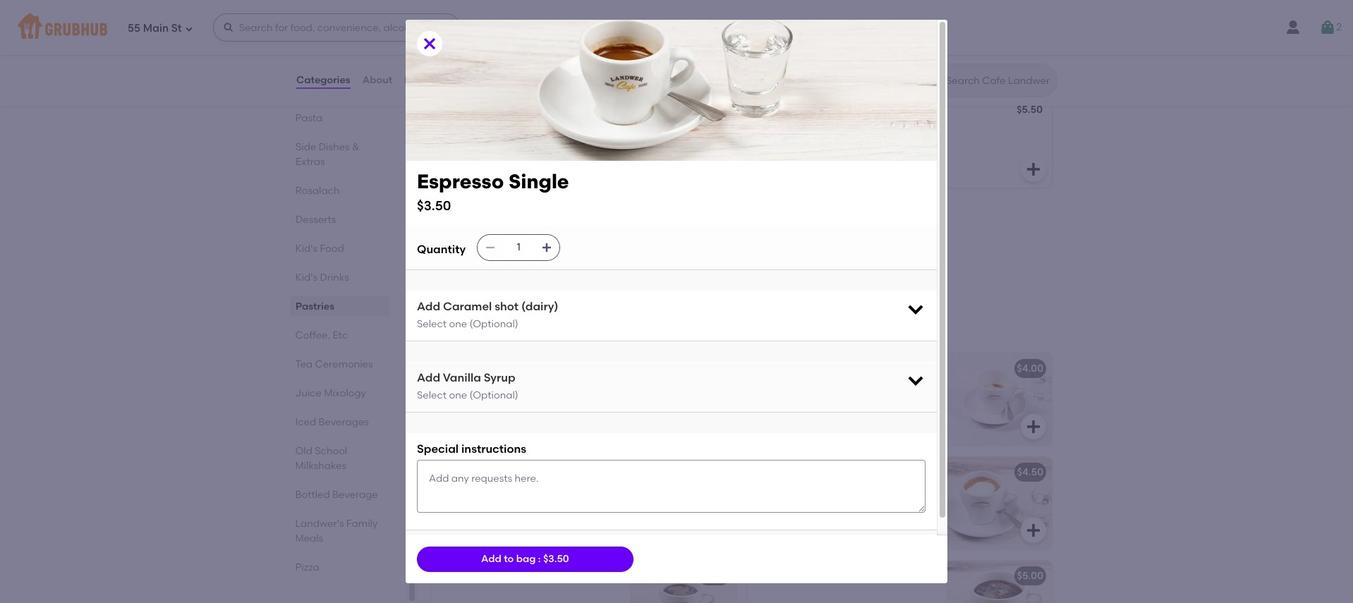 Task type: locate. For each thing, give the bounding box(es) containing it.
0 vertical spatial $3.50
[[417, 197, 451, 214]]

desserts tab
[[296, 212, 384, 227]]

espresso
[[417, 169, 504, 193], [440, 363, 482, 375], [756, 363, 798, 375]]

add to bag : $3.50
[[481, 553, 569, 565]]

special instructions
[[417, 442, 527, 456]]

single right vanilla
[[485, 363, 514, 375]]

select inside add vanilla syrup select one (optional)
[[417, 390, 447, 402]]

croissant up input item quantity number field
[[493, 209, 540, 221]]

1 horizontal spatial etc
[[487, 320, 511, 338]]

0 horizontal spatial americano
[[440, 570, 493, 582]]

kid's
[[296, 243, 318, 255], [296, 272, 318, 284]]

$3.50
[[417, 197, 451, 214], [702, 363, 728, 375], [543, 553, 569, 565]]

0 vertical spatial one
[[449, 319, 467, 331]]

add left to
[[481, 553, 502, 565]]

2 vertical spatial $3.50
[[543, 553, 569, 565]]

svg image
[[709, 6, 726, 23], [1320, 19, 1337, 36], [223, 22, 234, 33], [185, 24, 193, 33], [421, 35, 438, 52], [485, 242, 496, 253], [541, 242, 553, 253], [709, 265, 726, 282], [906, 299, 926, 319], [709, 418, 726, 435]]

butter croissant
[[440, 105, 519, 117]]

(optional)
[[470, 319, 518, 331], [470, 390, 518, 402]]

coffee, etc inside tab
[[296, 330, 348, 342]]

add
[[417, 300, 440, 313], [417, 371, 440, 384], [481, 553, 502, 565]]

svg image
[[709, 161, 726, 178], [1025, 161, 1042, 178], [906, 370, 926, 390], [1025, 418, 1042, 435], [709, 522, 726, 539], [1025, 522, 1042, 539]]

kid's food tab
[[296, 241, 384, 256]]

$5.00
[[701, 105, 728, 117], [701, 570, 728, 582], [1017, 570, 1044, 582]]

kid's left food
[[296, 243, 318, 255]]

Search Cafe Landwer search field
[[945, 74, 1053, 88]]

1 horizontal spatial $3.50
[[543, 553, 569, 565]]

1 select from the top
[[417, 319, 447, 331]]

vanilla
[[443, 371, 481, 384]]

americano large image
[[946, 561, 1052, 603]]

0 horizontal spatial pastries
[[296, 301, 334, 313]]

espresso left syrup
[[440, 363, 482, 375]]

pasta
[[296, 112, 323, 124]]

americano down add to bag : $3.50
[[440, 570, 493, 582]]

single
[[509, 169, 569, 193], [485, 363, 514, 375], [494, 466, 524, 478]]

0 vertical spatial kid's
[[296, 243, 318, 255]]

Input item quantity number field
[[503, 235, 534, 260]]

(dairy)
[[521, 300, 558, 313]]

landwer's
[[296, 518, 344, 530]]

croissant right almond
[[796, 105, 843, 117]]

2 one from the top
[[449, 390, 467, 402]]

side
[[296, 141, 316, 153]]

select down caramel
[[417, 319, 447, 331]]

butter croissant image
[[630, 96, 736, 188]]

croissant inside 'button'
[[493, 209, 540, 221]]

single down instructions
[[494, 466, 524, 478]]

:
[[538, 553, 541, 565]]

kid's food
[[296, 243, 345, 255]]

instructions
[[461, 442, 527, 456]]

0 vertical spatial (optional)
[[470, 319, 518, 331]]

espresso single
[[440, 363, 514, 375]]

1 vertical spatial pastries
[[296, 301, 334, 313]]

1 vertical spatial single
[[485, 363, 514, 375]]

svg image for butter croissant image
[[709, 161, 726, 178]]

1 vertical spatial one
[[449, 390, 467, 402]]

0 vertical spatial select
[[417, 319, 447, 331]]

svg image inside "2" button
[[1320, 19, 1337, 36]]

(optional) down syrup
[[470, 390, 518, 402]]

&
[[352, 141, 360, 153]]

macchiato single button
[[431, 457, 736, 549]]

kid's left drinks
[[296, 272, 318, 284]]

nutella choco-chino image
[[630, 0, 736, 33]]

about
[[362, 74, 392, 86]]

school
[[315, 445, 348, 457]]

select
[[417, 319, 447, 331], [417, 390, 447, 402]]

single inside espresso single $3.50
[[509, 169, 569, 193]]

espresso inside espresso single $3.50
[[417, 169, 504, 193]]

add for add caramel shot (dairy)
[[417, 300, 440, 313]]

reviews button
[[404, 55, 444, 106]]

st
[[171, 22, 182, 34]]

1 kid's from the top
[[296, 243, 318, 255]]

pastries
[[428, 63, 489, 80], [296, 301, 334, 313]]

2 americano from the left
[[756, 570, 810, 582]]

americano
[[440, 570, 493, 582], [756, 570, 810, 582]]

croissant
[[472, 105, 519, 117], [796, 105, 843, 117], [493, 209, 540, 221]]

pastries up butter at the left of page
[[428, 63, 489, 80]]

beverages
[[319, 416, 369, 428]]

add vanilla syrup select one (optional)
[[417, 371, 518, 402]]

bottled beverage tab
[[296, 488, 384, 502]]

espresso left double
[[756, 363, 798, 375]]

syrup
[[484, 371, 516, 384]]

croissant right butter at the left of page
[[472, 105, 519, 117]]

coffee, up tea
[[296, 330, 331, 342]]

add inside add vanilla syrup select one (optional)
[[417, 371, 440, 384]]

chocolate croissant button
[[431, 200, 736, 291]]

2 kid's from the top
[[296, 272, 318, 284]]

$5.50
[[1017, 104, 1043, 116]]

coffee, etc up the tea ceremonies
[[296, 330, 348, 342]]

add caramel shot (dairy) select one (optional)
[[417, 300, 558, 331]]

coffee, etc tab
[[296, 328, 384, 343]]

add left caramel
[[417, 300, 440, 313]]

0 vertical spatial add
[[417, 300, 440, 313]]

etc
[[487, 320, 511, 338], [333, 330, 348, 342]]

chocolate croissant
[[440, 209, 540, 221]]

0 vertical spatial single
[[509, 169, 569, 193]]

0 horizontal spatial $3.50
[[417, 197, 451, 214]]

macchiato single
[[440, 466, 524, 478]]

1 americano from the left
[[440, 570, 493, 582]]

pastries down kid's drinks on the left top of the page
[[296, 301, 334, 313]]

rosalach tab
[[296, 183, 384, 198]]

add left vanilla
[[417, 371, 440, 384]]

1 horizontal spatial americano
[[756, 570, 810, 582]]

one inside add vanilla syrup select one (optional)
[[449, 390, 467, 402]]

1 one from the top
[[449, 319, 467, 331]]

drinks
[[320, 272, 350, 284]]

categories button
[[296, 55, 351, 106]]

croissant for butter croissant
[[472, 105, 519, 117]]

2 (optional) from the top
[[470, 390, 518, 402]]

2 horizontal spatial $3.50
[[702, 363, 728, 375]]

2 select from the top
[[417, 390, 447, 402]]

coffee, down caramel
[[428, 320, 483, 338]]

1 (optional) from the top
[[470, 319, 518, 331]]

1 vertical spatial select
[[417, 390, 447, 402]]

coffee,
[[428, 320, 483, 338], [296, 330, 331, 342]]

kid's drinks tab
[[296, 270, 384, 285]]

0 vertical spatial pastries
[[428, 63, 489, 80]]

side dishes & extras
[[296, 141, 360, 168]]

one down caramel
[[449, 319, 467, 331]]

single inside macchiato single button
[[494, 466, 524, 478]]

select inside add caramel shot (dairy) select one (optional)
[[417, 319, 447, 331]]

(optional) down shot
[[470, 319, 518, 331]]

desserts
[[296, 214, 336, 226]]

juice
[[296, 387, 322, 399]]

americano left large
[[756, 570, 810, 582]]

1 vertical spatial kid's
[[296, 272, 318, 284]]

single for espresso single
[[485, 363, 514, 375]]

extras
[[296, 156, 325, 168]]

1 vertical spatial (optional)
[[470, 390, 518, 402]]

americano image
[[630, 561, 736, 603]]

add inside add caramel shot (dairy) select one (optional)
[[417, 300, 440, 313]]

0 horizontal spatial coffee,
[[296, 330, 331, 342]]

bag
[[516, 553, 536, 565]]

old school milkshakes
[[296, 445, 348, 472]]

one down vanilla
[[449, 390, 467, 402]]

coffee, etc down caramel
[[428, 320, 511, 338]]

rosalach
[[296, 185, 340, 197]]

select down vanilla
[[417, 390, 447, 402]]

Special instructions text field
[[417, 460, 926, 513]]

macchiato double image
[[946, 457, 1052, 549]]

2 vertical spatial add
[[481, 553, 502, 565]]

tea ceremonies tab
[[296, 357, 384, 372]]

etc up tea ceremonies tab
[[333, 330, 348, 342]]

one
[[449, 319, 467, 331], [449, 390, 467, 402]]

0 horizontal spatial coffee, etc
[[296, 330, 348, 342]]

americano for americano
[[440, 570, 493, 582]]

1 vertical spatial add
[[417, 371, 440, 384]]

etc down shot
[[487, 320, 511, 338]]

macchiato
[[440, 466, 492, 478]]

macchiato single image
[[630, 457, 736, 549]]

coffee, inside coffee, etc tab
[[296, 330, 331, 342]]

2 vertical spatial single
[[494, 466, 524, 478]]

0 horizontal spatial etc
[[333, 330, 348, 342]]

espresso up chocolate
[[417, 169, 504, 193]]

single up chocolate croissant
[[509, 169, 569, 193]]

ceremonies
[[315, 358, 373, 370]]

double
[[801, 363, 835, 375]]

espresso double
[[756, 363, 835, 375]]

coffee, etc
[[428, 320, 511, 338], [296, 330, 348, 342]]



Task type: vqa. For each thing, say whether or not it's contained in the screenshot.
the middle $3.50
yes



Task type: describe. For each thing, give the bounding box(es) containing it.
(optional) inside add caramel shot (dairy) select one (optional)
[[470, 319, 518, 331]]

about button
[[362, 55, 393, 106]]

croissant for almond croissant
[[796, 105, 843, 117]]

etc inside coffee, etc tab
[[333, 330, 348, 342]]

espresso single image
[[630, 354, 736, 445]]

1 horizontal spatial coffee,
[[428, 320, 483, 338]]

1 horizontal spatial coffee, etc
[[428, 320, 511, 338]]

chocolate croissant image
[[630, 200, 736, 291]]

add for add to bag
[[481, 553, 502, 565]]

$4.00
[[1017, 363, 1044, 375]]

espresso double image
[[946, 354, 1052, 445]]

bottled
[[296, 489, 330, 501]]

espresso single $3.50
[[417, 169, 569, 214]]

pastries tab
[[296, 299, 384, 314]]

55
[[128, 22, 140, 34]]

kid's for kid's food
[[296, 243, 318, 255]]

svg image for macchiato double image
[[1025, 522, 1042, 539]]

categories
[[296, 74, 350, 86]]

kid's drinks
[[296, 272, 350, 284]]

tea ceremonies
[[296, 358, 373, 370]]

iced
[[296, 416, 317, 428]]

espresso for espresso double
[[756, 363, 798, 375]]

caramel
[[443, 300, 492, 313]]

special
[[417, 442, 459, 456]]

old school milkshakes tab
[[296, 444, 384, 473]]

iced beverages tab
[[296, 415, 384, 430]]

one inside add caramel shot (dairy) select one (optional)
[[449, 319, 467, 331]]

juice mixology
[[296, 387, 367, 399]]

almond
[[756, 105, 794, 117]]

americano for americano large
[[756, 570, 810, 582]]

pizza tab
[[296, 560, 384, 575]]

reviews
[[404, 74, 444, 86]]

family
[[347, 518, 378, 530]]

single for espresso single $3.50
[[509, 169, 569, 193]]

tea
[[296, 358, 313, 370]]

main navigation navigation
[[0, 0, 1353, 55]]

americano large
[[756, 570, 840, 582]]

(optional) inside add vanilla syrup select one (optional)
[[470, 390, 518, 402]]

landwer's family meals tab
[[296, 517, 384, 546]]

$5.00 for large
[[1017, 570, 1044, 582]]

chocolate
[[440, 209, 491, 221]]

landwer's family meals
[[296, 518, 378, 545]]

2 button
[[1320, 15, 1342, 40]]

old
[[296, 445, 313, 457]]

large
[[812, 570, 840, 582]]

pastries inside tab
[[296, 301, 334, 313]]

mixology
[[324, 387, 367, 399]]

$4.50 button
[[747, 457, 1052, 549]]

choco chino image
[[946, 0, 1052, 33]]

espresso for espresso single $3.50
[[417, 169, 504, 193]]

iced beverages
[[296, 416, 369, 428]]

add for add vanilla syrup
[[417, 371, 440, 384]]

quantity
[[417, 243, 466, 256]]

1 horizontal spatial pastries
[[428, 63, 489, 80]]

juice mixology tab
[[296, 386, 384, 401]]

dishes
[[319, 141, 350, 153]]

beverage
[[333, 489, 378, 501]]

pizza
[[296, 562, 320, 574]]

2
[[1337, 21, 1342, 33]]

55 main st
[[128, 22, 182, 34]]

svg image for "macchiato single" image on the bottom of the page
[[709, 522, 726, 539]]

pasta tab
[[296, 111, 384, 126]]

to
[[504, 553, 514, 565]]

svg image for espresso double image
[[1025, 418, 1042, 435]]

main
[[143, 22, 169, 34]]

bottled beverage
[[296, 489, 378, 501]]

$4.50
[[1018, 466, 1044, 478]]

shot
[[495, 300, 519, 313]]

side dishes & extras tab
[[296, 140, 384, 169]]

espresso for espresso single
[[440, 363, 482, 375]]

kid's for kid's drinks
[[296, 272, 318, 284]]

single for macchiato single
[[494, 466, 524, 478]]

1 vertical spatial $3.50
[[702, 363, 728, 375]]

milkshakes
[[296, 460, 347, 472]]

search icon image
[[924, 72, 941, 89]]

$5.00 for croissant
[[701, 105, 728, 117]]

croissant for chocolate croissant
[[493, 209, 540, 221]]

meals
[[296, 533, 324, 545]]

food
[[320, 243, 345, 255]]

$3.50 inside espresso single $3.50
[[417, 197, 451, 214]]

almond croissant
[[756, 105, 843, 117]]

butter
[[440, 105, 470, 117]]



